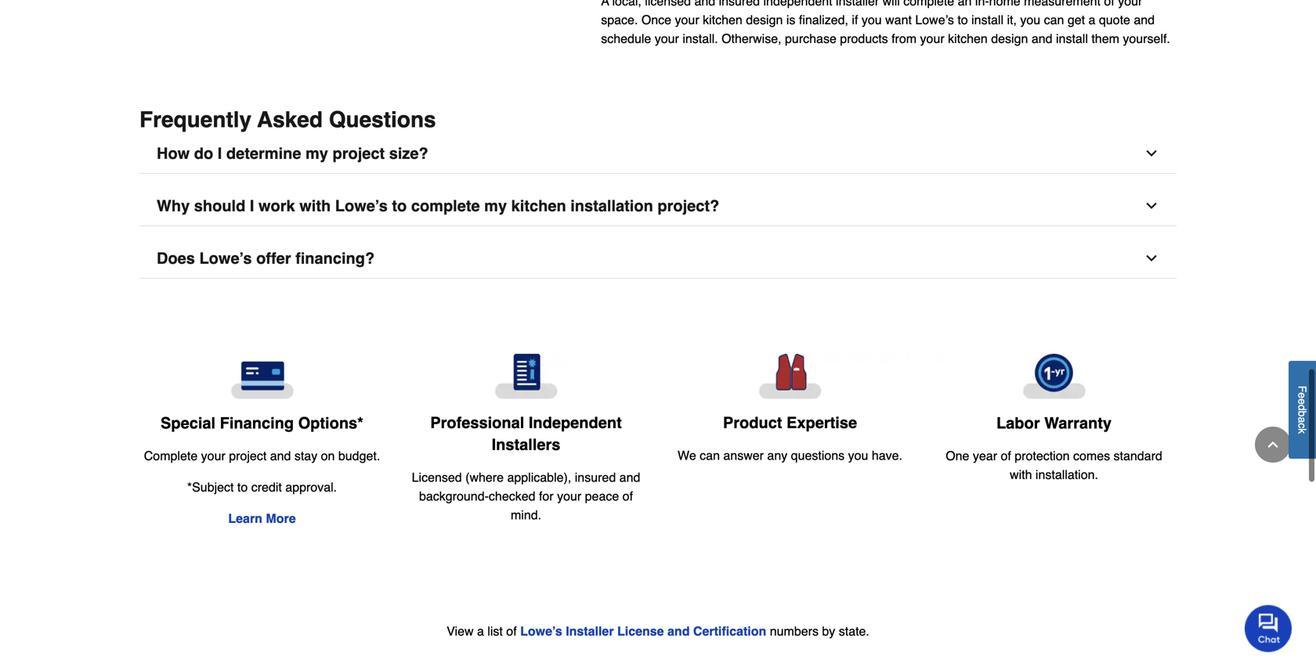 Task type: locate. For each thing, give the bounding box(es) containing it.
applicable),
[[508, 471, 572, 485]]

does
[[157, 250, 195, 268]]

0 vertical spatial can
[[1045, 12, 1065, 27]]

0 horizontal spatial my
[[306, 145, 328, 163]]

you left have.
[[849, 449, 869, 463]]

of inside one year of protection comes standard with installation.
[[1001, 449, 1012, 464]]

1 vertical spatial project
[[229, 449, 267, 464]]

1 horizontal spatial a
[[1089, 12, 1096, 27]]

how
[[157, 145, 190, 163]]

chevron down image inside how do i determine my project size? button
[[1144, 146, 1160, 162]]

project down questions
[[333, 145, 385, 163]]

1 horizontal spatial my
[[485, 197, 507, 215]]

chevron down image up chevron down icon at the top right
[[1144, 146, 1160, 162]]

a inside a local, licensed and insured independent installer will complete an in-home measurement of your space. once your kitchen design is finalized, if you want lowe's to install it, you can get a quote and schedule your install. otherwise, purchase products from your kitchen design and install them yourself.
[[1089, 12, 1096, 27]]

financing?
[[296, 250, 375, 268]]

chevron down image
[[1144, 146, 1160, 162], [1144, 251, 1160, 267]]

complete your project and stay on budget.
[[144, 449, 380, 464]]

0 horizontal spatial can
[[700, 449, 720, 463]]

2 vertical spatial a
[[477, 625, 484, 639]]

licensed (where applicable), insured and background-checked for your peace of mind.
[[412, 471, 641, 523]]

complete down the "size?" on the top left
[[411, 197, 480, 215]]

your down once
[[655, 31, 679, 46]]

0 vertical spatial chevron down image
[[1144, 146, 1160, 162]]

a up k
[[1297, 417, 1309, 424]]

e up d
[[1297, 393, 1309, 399]]

frequently asked questions
[[140, 108, 436, 133]]

1 horizontal spatial i
[[250, 197, 254, 215]]

1 chevron down image from the top
[[1144, 146, 1160, 162]]

d
[[1297, 405, 1309, 411]]

can right we
[[700, 449, 720, 463]]

0 vertical spatial insured
[[719, 0, 760, 8]]

i left work
[[250, 197, 254, 215]]

professional
[[431, 414, 525, 432]]

i right do
[[218, 145, 222, 163]]

0 horizontal spatial insured
[[575, 471, 616, 485]]

protection
[[1015, 449, 1070, 464]]

0 horizontal spatial i
[[218, 145, 222, 163]]

design up otherwise,
[[746, 12, 783, 27]]

can down measurement
[[1045, 12, 1065, 27]]

your up quote
[[1119, 0, 1143, 8]]

0 horizontal spatial install
[[972, 12, 1004, 27]]

0 vertical spatial my
[[306, 145, 328, 163]]

chevron down image inside does lowe's offer financing? button
[[1144, 251, 1160, 267]]

1 vertical spatial a
[[1297, 417, 1309, 424]]

install.
[[683, 31, 719, 46]]

1 horizontal spatial insured
[[719, 0, 760, 8]]

budget.
[[339, 449, 380, 464]]

product expertise
[[723, 414, 858, 432]]

kitchen
[[703, 12, 743, 27], [949, 31, 988, 46], [512, 197, 566, 215]]

install
[[972, 12, 1004, 27], [1057, 31, 1089, 46]]

questions
[[791, 449, 845, 463]]

a
[[601, 0, 609, 8]]

can
[[1045, 12, 1065, 27], [700, 449, 720, 463]]

my inside how do i determine my project size? button
[[306, 145, 328, 163]]

will
[[883, 0, 901, 8]]

lowe's inside a local, licensed and insured independent installer will complete an in-home measurement of your space. once your kitchen design is finalized, if you want lowe's to install it, you can get a quote and schedule your install. otherwise, purchase products from your kitchen design and install them yourself.
[[916, 12, 955, 27]]

by
[[823, 625, 836, 639]]

you
[[862, 12, 882, 27], [1021, 12, 1041, 27], [849, 449, 869, 463]]

certification
[[694, 625, 767, 639]]

and down measurement
[[1032, 31, 1053, 46]]

space.
[[601, 12, 638, 27]]

chevron down image for how do i determine my project size?
[[1144, 146, 1160, 162]]

insured up peace
[[575, 471, 616, 485]]

with down the protection
[[1010, 468, 1033, 482]]

your right for
[[557, 490, 582, 504]]

lowe's up the from
[[916, 12, 955, 27]]

to inside button
[[392, 197, 407, 215]]

1 vertical spatial to
[[392, 197, 407, 215]]

if
[[852, 12, 859, 27]]

2 chevron down image from the top
[[1144, 251, 1160, 267]]

0 vertical spatial kitchen
[[703, 12, 743, 27]]

to down an
[[958, 12, 969, 27]]

*subject to credit approval.
[[187, 480, 337, 495]]

a dark blue background check icon. image
[[407, 354, 646, 400]]

i for do
[[218, 145, 222, 163]]

installation.
[[1036, 468, 1099, 482]]

and down independent
[[620, 471, 641, 485]]

0 vertical spatial design
[[746, 12, 783, 27]]

work
[[259, 197, 295, 215]]

in-
[[976, 0, 990, 8]]

kitchen left installation
[[512, 197, 566, 215]]

a right get
[[1089, 12, 1096, 27]]

0 horizontal spatial with
[[300, 197, 331, 215]]

*subject
[[187, 480, 234, 495]]

and
[[695, 0, 716, 8], [1134, 12, 1155, 27], [1032, 31, 1053, 46], [270, 449, 291, 464], [620, 471, 641, 485], [668, 625, 690, 639]]

to left credit
[[237, 480, 248, 495]]

chevron down image down chevron down icon at the top right
[[1144, 251, 1160, 267]]

warranty
[[1045, 415, 1112, 433]]

1 e from the top
[[1297, 393, 1309, 399]]

a left the list
[[477, 625, 484, 639]]

of right year
[[1001, 449, 1012, 464]]

0 horizontal spatial kitchen
[[512, 197, 566, 215]]

k
[[1297, 429, 1309, 435]]

a lowe's red vest icon. image
[[671, 354, 910, 400]]

complete
[[144, 449, 198, 464]]

credit
[[251, 480, 282, 495]]

your right the from
[[921, 31, 945, 46]]

e up b
[[1297, 399, 1309, 405]]

0 horizontal spatial design
[[746, 12, 783, 27]]

i for should
[[250, 197, 254, 215]]

1 vertical spatial chevron down image
[[1144, 251, 1160, 267]]

f
[[1297, 386, 1309, 393]]

1 horizontal spatial complete
[[904, 0, 955, 8]]

project?
[[658, 197, 720, 215]]

of right peace
[[623, 490, 633, 504]]

0 vertical spatial project
[[333, 145, 385, 163]]

we can answer any questions you have.
[[678, 449, 903, 463]]

expertise
[[787, 414, 858, 432]]

complete inside why should i work with lowe's to complete my kitchen installation project? button
[[411, 197, 480, 215]]

1 vertical spatial install
[[1057, 31, 1089, 46]]

1 horizontal spatial project
[[333, 145, 385, 163]]

product
[[723, 414, 783, 432]]

1 horizontal spatial can
[[1045, 12, 1065, 27]]

installer
[[566, 625, 614, 639]]

installers
[[492, 436, 561, 454]]

your
[[1119, 0, 1143, 8], [675, 12, 700, 27], [655, 31, 679, 46], [921, 31, 945, 46], [201, 449, 226, 464], [557, 490, 582, 504]]

standard
[[1114, 449, 1163, 464]]

install down get
[[1057, 31, 1089, 46]]

design down the it,
[[992, 31, 1029, 46]]

project
[[333, 145, 385, 163], [229, 449, 267, 464]]

2 e from the top
[[1297, 399, 1309, 405]]

questions
[[329, 108, 436, 133]]

e
[[1297, 393, 1309, 399], [1297, 399, 1309, 405]]

1 vertical spatial i
[[250, 197, 254, 215]]

independent
[[529, 414, 622, 432]]

do
[[194, 145, 213, 163]]

1 horizontal spatial with
[[1010, 468, 1033, 482]]

1 vertical spatial complete
[[411, 197, 480, 215]]

a
[[1089, 12, 1096, 27], [1297, 417, 1309, 424], [477, 625, 484, 639]]

1 vertical spatial my
[[485, 197, 507, 215]]

with inside one year of protection comes standard with installation.
[[1010, 468, 1033, 482]]

1 horizontal spatial to
[[392, 197, 407, 215]]

from
[[892, 31, 917, 46]]

1 vertical spatial design
[[992, 31, 1029, 46]]

insured
[[719, 0, 760, 8], [575, 471, 616, 485]]

1 vertical spatial insured
[[575, 471, 616, 485]]

0 vertical spatial i
[[218, 145, 222, 163]]

we
[[678, 449, 697, 463]]

0 vertical spatial to
[[958, 12, 969, 27]]

0 vertical spatial complete
[[904, 0, 955, 8]]

of
[[1105, 0, 1115, 8], [1001, 449, 1012, 464], [623, 490, 633, 504], [507, 625, 517, 639]]

kitchen down an
[[949, 31, 988, 46]]

0 horizontal spatial project
[[229, 449, 267, 464]]

insured up otherwise,
[[719, 0, 760, 8]]

2 horizontal spatial a
[[1297, 417, 1309, 424]]

kitchen inside button
[[512, 197, 566, 215]]

license
[[618, 625, 664, 639]]

you right if at right
[[862, 12, 882, 27]]

2 vertical spatial to
[[237, 480, 248, 495]]

how do i determine my project size? button
[[140, 134, 1177, 174]]

can inside a local, licensed and insured independent installer will complete an in-home measurement of your space. once your kitchen design is finalized, if you want lowe's to install it, you can get a quote and schedule your install. otherwise, purchase products from your kitchen design and install them yourself.
[[1045, 12, 1065, 27]]

0 horizontal spatial complete
[[411, 197, 480, 215]]

project inside button
[[333, 145, 385, 163]]

(where
[[466, 471, 504, 485]]

of up quote
[[1105, 0, 1115, 8]]

scroll to top element
[[1256, 427, 1292, 463]]

lowe's
[[916, 12, 955, 27], [335, 197, 388, 215], [199, 250, 252, 268], [521, 625, 563, 639]]

chat invite button image
[[1246, 605, 1293, 653]]

kitchen up install.
[[703, 12, 743, 27]]

with right work
[[300, 197, 331, 215]]

and left stay
[[270, 449, 291, 464]]

with inside button
[[300, 197, 331, 215]]

0 vertical spatial with
[[300, 197, 331, 215]]

project down the financing
[[229, 449, 267, 464]]

your up install.
[[675, 12, 700, 27]]

of inside a local, licensed and insured independent installer will complete an in-home measurement of your space. once your kitchen design is finalized, if you want lowe's to install it, you can get a quote and schedule your install. otherwise, purchase products from your kitchen design and install them yourself.
[[1105, 0, 1115, 8]]

why should i work with lowe's to complete my kitchen installation project?
[[157, 197, 720, 215]]

2 horizontal spatial to
[[958, 12, 969, 27]]

options*
[[298, 415, 364, 433]]

1 vertical spatial with
[[1010, 468, 1033, 482]]

install down in- on the top of the page
[[972, 12, 1004, 27]]

1 vertical spatial kitchen
[[949, 31, 988, 46]]

complete up want
[[904, 0, 955, 8]]

i
[[218, 145, 222, 163], [250, 197, 254, 215]]

to inside a local, licensed and insured independent installer will complete an in-home measurement of your space. once your kitchen design is finalized, if you want lowe's to install it, you can get a quote and schedule your install. otherwise, purchase products from your kitchen design and install them yourself.
[[958, 12, 969, 27]]

to down the "size?" on the top left
[[392, 197, 407, 215]]

0 horizontal spatial a
[[477, 625, 484, 639]]

an
[[958, 0, 972, 8]]

2 horizontal spatial kitchen
[[949, 31, 988, 46]]

local,
[[613, 0, 642, 8]]

0 vertical spatial a
[[1089, 12, 1096, 27]]

numbers
[[770, 625, 819, 639]]

2 vertical spatial kitchen
[[512, 197, 566, 215]]



Task type: vqa. For each thing, say whether or not it's contained in the screenshot.
*Subject to credit approval.
yes



Task type: describe. For each thing, give the bounding box(es) containing it.
special
[[161, 415, 216, 433]]

1 horizontal spatial design
[[992, 31, 1029, 46]]

insured inside 'licensed (where applicable), insured and background-checked for your peace of mind.'
[[575, 471, 616, 485]]

otherwise,
[[722, 31, 782, 46]]

approval.
[[286, 480, 337, 495]]

chevron down image
[[1144, 198, 1160, 214]]

and up yourself. at the right of page
[[1134, 12, 1155, 27]]

asked
[[257, 108, 323, 133]]

chevron down image for does lowe's offer financing?
[[1144, 251, 1160, 267]]

state.
[[839, 625, 870, 639]]

does lowe's offer financing?
[[157, 250, 375, 268]]

1 vertical spatial can
[[700, 449, 720, 463]]

view a list of lowe's installer license and certification numbers by state.
[[447, 625, 870, 639]]

for
[[539, 490, 554, 504]]

independent
[[764, 0, 833, 8]]

1 horizontal spatial kitchen
[[703, 12, 743, 27]]

of inside 'licensed (where applicable), insured and background-checked for your peace of mind.'
[[623, 490, 633, 504]]

lowe's up "financing?"
[[335, 197, 388, 215]]

answer
[[724, 449, 764, 463]]

lowe's left offer
[[199, 250, 252, 268]]

learn
[[228, 512, 263, 526]]

a dark blue credit card icon. image
[[143, 354, 382, 400]]

one year of protection comes standard with installation.
[[946, 449, 1163, 482]]

special financing options*
[[161, 415, 364, 433]]

peace
[[585, 490, 619, 504]]

list
[[488, 625, 503, 639]]

size?
[[389, 145, 429, 163]]

financing
[[220, 415, 294, 433]]

licensed
[[645, 0, 691, 8]]

your up *subject
[[201, 449, 226, 464]]

have.
[[872, 449, 903, 463]]

schedule
[[601, 31, 652, 46]]

a inside button
[[1297, 417, 1309, 424]]

professional independent installers
[[431, 414, 622, 454]]

want
[[886, 12, 912, 27]]

mind.
[[511, 509, 542, 523]]

installation
[[571, 197, 654, 215]]

1 horizontal spatial install
[[1057, 31, 1089, 46]]

why should i work with lowe's to complete my kitchen installation project? button
[[140, 187, 1177, 227]]

should
[[194, 197, 246, 215]]

once
[[642, 12, 672, 27]]

b
[[1297, 411, 1309, 417]]

lowe's installer license and certification link
[[521, 625, 767, 639]]

is
[[787, 12, 796, 27]]

my inside why should i work with lowe's to complete my kitchen installation project? button
[[485, 197, 507, 215]]

your inside 'licensed (where applicable), insured and background-checked for your peace of mind.'
[[557, 490, 582, 504]]

one
[[946, 449, 970, 464]]

licensed
[[412, 471, 462, 485]]

installer
[[836, 0, 880, 8]]

f e e d b a c k button
[[1289, 361, 1317, 459]]

labor warranty
[[997, 415, 1112, 433]]

background-
[[419, 490, 489, 504]]

c
[[1297, 424, 1309, 429]]

and right license
[[668, 625, 690, 639]]

products
[[841, 31, 889, 46]]

0 horizontal spatial to
[[237, 480, 248, 495]]

any
[[768, 449, 788, 463]]

learn more
[[228, 512, 296, 526]]

a blue 1-year labor warranty icon. image
[[935, 354, 1174, 400]]

frequently
[[140, 108, 252, 133]]

quote
[[1100, 12, 1131, 27]]

it,
[[1008, 12, 1017, 27]]

a local, licensed and insured independent installer will complete an in-home measurement of your space. once your kitchen design is finalized, if you want lowe's to install it, you can get a quote and schedule your install. otherwise, purchase products from your kitchen design and install them yourself.
[[601, 0, 1171, 46]]

measurement
[[1025, 0, 1101, 8]]

offer
[[256, 250, 291, 268]]

determine
[[226, 145, 301, 163]]

them
[[1092, 31, 1120, 46]]

you right the it,
[[1021, 12, 1041, 27]]

complete inside a local, licensed and insured independent installer will complete an in-home measurement of your space. once your kitchen design is finalized, if you want lowe's to install it, you can get a quote and schedule your install. otherwise, purchase products from your kitchen design and install them yourself.
[[904, 0, 955, 8]]

more
[[266, 512, 296, 526]]

why
[[157, 197, 190, 215]]

chevron up image
[[1266, 437, 1282, 453]]

comes
[[1074, 449, 1111, 464]]

year
[[973, 449, 998, 464]]

lowe's right the list
[[521, 625, 563, 639]]

labor
[[997, 415, 1041, 433]]

learn more link
[[228, 512, 296, 526]]

home
[[990, 0, 1021, 8]]

insured inside a local, licensed and insured independent installer will complete an in-home measurement of your space. once your kitchen design is finalized, if you want lowe's to install it, you can get a quote and schedule your install. otherwise, purchase products from your kitchen design and install them yourself.
[[719, 0, 760, 8]]

does lowe's offer financing? button
[[140, 239, 1177, 279]]

get
[[1068, 12, 1086, 27]]

of right the list
[[507, 625, 517, 639]]

f e e d b a c k
[[1297, 386, 1309, 435]]

purchase
[[785, 31, 837, 46]]

stay
[[295, 449, 318, 464]]

view
[[447, 625, 474, 639]]

yourself.
[[1124, 31, 1171, 46]]

and up install.
[[695, 0, 716, 8]]

0 vertical spatial install
[[972, 12, 1004, 27]]

and inside 'licensed (where applicable), insured and background-checked for your peace of mind.'
[[620, 471, 641, 485]]

on
[[321, 449, 335, 464]]

finalized,
[[799, 12, 849, 27]]

checked
[[489, 490, 536, 504]]



